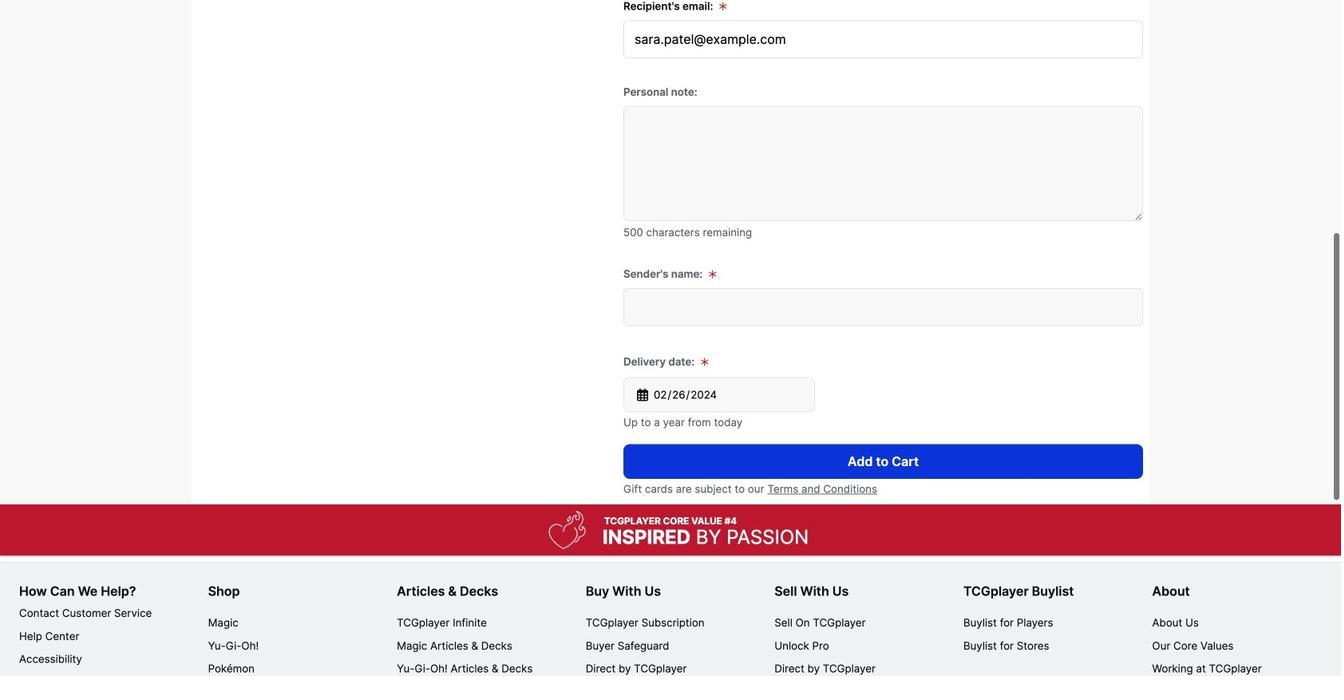 Task type: locate. For each thing, give the bounding box(es) containing it.
None date field
[[625, 378, 815, 412]]

asterisk image
[[709, 270, 717, 279], [701, 357, 709, 367]]

0 vertical spatial asterisk image
[[709, 270, 717, 279]]

1 vertical spatial asterisk image
[[701, 357, 709, 367]]

Sender's name: text field
[[624, 288, 1144, 326]]



Task type: vqa. For each thing, say whether or not it's contained in the screenshot.
VIEW YOUR SHOPPING CART icon
no



Task type: describe. For each thing, give the bounding box(es) containing it.
asterisk image
[[719, 2, 728, 11]]

Personal note: text field
[[624, 106, 1144, 221]]

Recipient's email: email field
[[624, 20, 1144, 58]]

calendar days image
[[637, 389, 648, 401]]



